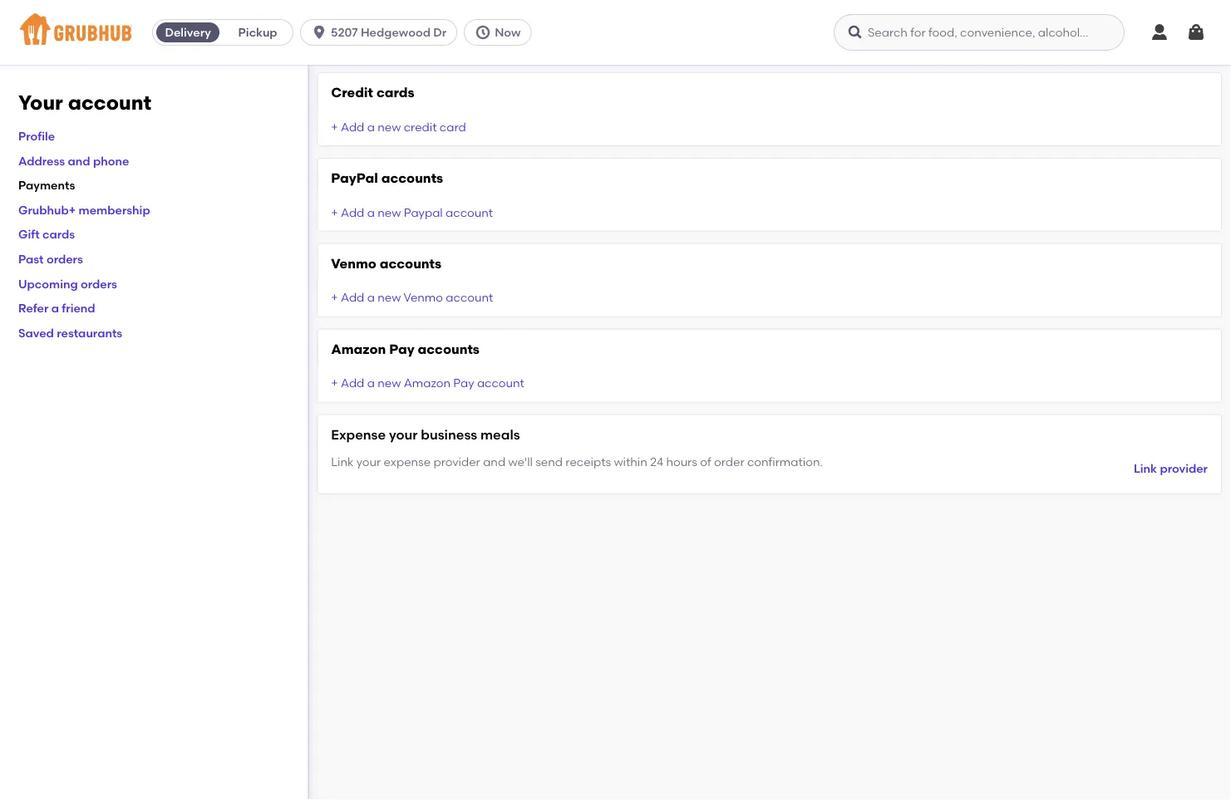 Task type: vqa. For each thing, say whether or not it's contained in the screenshot.
within
yes



Task type: locate. For each thing, give the bounding box(es) containing it.
+ up expense
[[331, 376, 338, 390]]

orders
[[46, 252, 83, 266], [81, 277, 117, 291]]

amazon pay accounts
[[331, 341, 480, 357]]

cards for gift cards
[[42, 227, 75, 242]]

1 vertical spatial and
[[483, 455, 506, 469]]

your for expense
[[389, 426, 418, 443]]

1 horizontal spatial pay
[[453, 376, 474, 390]]

1 horizontal spatial venmo
[[404, 291, 443, 305]]

cards up + add a new credit card link
[[377, 84, 415, 101]]

add
[[341, 120, 364, 134], [341, 205, 364, 219], [341, 291, 364, 305], [341, 376, 364, 390]]

upcoming orders link
[[18, 277, 117, 291]]

0 vertical spatial orders
[[46, 252, 83, 266]]

main navigation navigation
[[0, 0, 1231, 65]]

4 add from the top
[[341, 376, 364, 390]]

now
[[495, 25, 521, 39]]

and left the phone
[[68, 154, 90, 168]]

accounts up "+ add a new venmo account"
[[380, 255, 442, 272]]

refer a friend link
[[18, 301, 95, 315]]

2 add from the top
[[341, 205, 364, 219]]

hours
[[666, 455, 697, 469]]

we'll
[[508, 455, 533, 469]]

venmo
[[331, 255, 376, 272], [404, 291, 443, 305]]

pickup
[[238, 25, 277, 39]]

+
[[331, 120, 338, 134], [331, 205, 338, 219], [331, 291, 338, 305], [331, 376, 338, 390]]

receipts
[[566, 455, 611, 469]]

1 + from the top
[[331, 120, 338, 134]]

provider
[[434, 455, 480, 469], [1160, 462, 1208, 476]]

account up the meals
[[477, 376, 524, 390]]

pay up + add a new amazon pay account link
[[389, 341, 415, 357]]

order
[[714, 455, 745, 469]]

within
[[614, 455, 647, 469]]

1 vertical spatial cards
[[42, 227, 75, 242]]

+ for credit cards
[[331, 120, 338, 134]]

4 new from the top
[[378, 376, 401, 390]]

saved restaurants link
[[18, 326, 122, 340]]

past
[[18, 252, 44, 266]]

1 horizontal spatial cards
[[377, 84, 415, 101]]

accounts up + add a new paypal account link at left top
[[381, 170, 443, 186]]

gift
[[18, 227, 40, 242]]

+ add a new paypal account link
[[331, 205, 493, 219]]

paypal accounts
[[331, 170, 443, 186]]

venmo up "+ add a new venmo account"
[[331, 255, 376, 272]]

your
[[389, 426, 418, 443], [356, 455, 381, 469]]

venmo down venmo accounts
[[404, 291, 443, 305]]

account
[[68, 91, 151, 115], [446, 205, 493, 219], [446, 291, 493, 305], [477, 376, 524, 390]]

paypal
[[404, 205, 443, 219]]

1 horizontal spatial amazon
[[404, 376, 451, 390]]

0 vertical spatial your
[[389, 426, 418, 443]]

3 add from the top
[[341, 291, 364, 305]]

+ down "credit"
[[331, 120, 338, 134]]

+ for venmo accounts
[[331, 291, 338, 305]]

saved restaurants
[[18, 326, 122, 340]]

confirmation.
[[747, 455, 823, 469]]

1 vertical spatial pay
[[453, 376, 474, 390]]

link your expense provider and we'll send receipts within 24 hours of order confirmation. link provider
[[331, 455, 1208, 476]]

svg image
[[1150, 22, 1170, 42], [1186, 22, 1206, 42], [475, 24, 492, 41], [847, 24, 864, 41]]

credit
[[404, 120, 437, 134]]

credit
[[331, 84, 373, 101]]

your
[[18, 91, 63, 115]]

accounts for paypal accounts
[[381, 170, 443, 186]]

a down credit cards
[[367, 120, 375, 134]]

0 vertical spatial and
[[68, 154, 90, 168]]

new down the amazon pay accounts
[[378, 376, 401, 390]]

your inside link your expense provider and we'll send receipts within 24 hours of order confirmation. link provider
[[356, 455, 381, 469]]

0 vertical spatial accounts
[[381, 170, 443, 186]]

+ add a new amazon pay account
[[331, 376, 524, 390]]

0 horizontal spatial cards
[[42, 227, 75, 242]]

3 new from the top
[[378, 291, 401, 305]]

amazon down the amazon pay accounts
[[404, 376, 451, 390]]

+ add a new credit card
[[331, 120, 466, 134]]

1 vertical spatial amazon
[[404, 376, 451, 390]]

a down venmo accounts
[[367, 291, 375, 305]]

+ add a new venmo account link
[[331, 291, 493, 305]]

0 horizontal spatial your
[[356, 455, 381, 469]]

a for venmo
[[367, 291, 375, 305]]

new down venmo accounts
[[378, 291, 401, 305]]

1 vertical spatial accounts
[[380, 255, 442, 272]]

0 horizontal spatial venmo
[[331, 255, 376, 272]]

1 horizontal spatial and
[[483, 455, 506, 469]]

of
[[700, 455, 711, 469]]

payments
[[18, 178, 75, 192]]

address and phone
[[18, 154, 129, 168]]

0 horizontal spatial provider
[[434, 455, 480, 469]]

1 horizontal spatial your
[[389, 426, 418, 443]]

amazon
[[331, 341, 386, 357], [404, 376, 451, 390]]

credit cards
[[331, 84, 415, 101]]

refer a friend
[[18, 301, 95, 315]]

and inside link your expense provider and we'll send receipts within 24 hours of order confirmation. link provider
[[483, 455, 506, 469]]

+ add a new venmo account
[[331, 291, 493, 305]]

+ down venmo accounts
[[331, 291, 338, 305]]

2 vertical spatial accounts
[[418, 341, 480, 357]]

a
[[367, 120, 375, 134], [367, 205, 375, 219], [367, 291, 375, 305], [51, 301, 59, 315], [367, 376, 375, 390]]

your for link
[[356, 455, 381, 469]]

add down venmo accounts
[[341, 291, 364, 305]]

1 new from the top
[[378, 120, 401, 134]]

0 vertical spatial cards
[[377, 84, 415, 101]]

0 horizontal spatial link
[[331, 455, 354, 469]]

phone
[[93, 154, 129, 168]]

2 + from the top
[[331, 205, 338, 219]]

0 horizontal spatial amazon
[[331, 341, 386, 357]]

+ add a new paypal account
[[331, 205, 493, 219]]

and left we'll
[[483, 455, 506, 469]]

svg image
[[311, 24, 328, 41]]

svg image inside now button
[[475, 24, 492, 41]]

grubhub+ membership link
[[18, 203, 150, 217]]

new left paypal
[[378, 205, 401, 219]]

a right refer
[[51, 301, 59, 315]]

add for amazon
[[341, 376, 364, 390]]

delivery button
[[153, 19, 223, 46]]

accounts
[[381, 170, 443, 186], [380, 255, 442, 272], [418, 341, 480, 357]]

orders up friend
[[81, 277, 117, 291]]

past orders
[[18, 252, 83, 266]]

1 vertical spatial your
[[356, 455, 381, 469]]

pay up 'business'
[[453, 376, 474, 390]]

new
[[378, 120, 401, 134], [378, 205, 401, 219], [378, 291, 401, 305], [378, 376, 401, 390]]

upcoming
[[18, 277, 78, 291]]

4 + from the top
[[331, 376, 338, 390]]

pay
[[389, 341, 415, 357], [453, 376, 474, 390]]

2 new from the top
[[378, 205, 401, 219]]

new left credit
[[378, 120, 401, 134]]

3 + from the top
[[331, 291, 338, 305]]

meals
[[481, 426, 520, 443]]

link
[[331, 455, 354, 469], [1134, 462, 1157, 476]]

profile link
[[18, 129, 55, 143]]

0 horizontal spatial and
[[68, 154, 90, 168]]

accounts up + add a new amazon pay account
[[418, 341, 480, 357]]

orders for past orders
[[46, 252, 83, 266]]

past orders link
[[18, 252, 83, 266]]

your account
[[18, 91, 151, 115]]

add down paypal
[[341, 205, 364, 219]]

cards
[[377, 84, 415, 101], [42, 227, 75, 242]]

0 vertical spatial amazon
[[331, 341, 386, 357]]

1 add from the top
[[341, 120, 364, 134]]

0 horizontal spatial pay
[[389, 341, 415, 357]]

cards for credit cards
[[377, 84, 415, 101]]

gift cards link
[[18, 227, 75, 242]]

friend
[[62, 301, 95, 315]]

+ add a new amazon pay account link
[[331, 376, 524, 390]]

a down the amazon pay accounts
[[367, 376, 375, 390]]

1 vertical spatial orders
[[81, 277, 117, 291]]

cards up past orders
[[42, 227, 75, 242]]

account up the amazon pay accounts
[[446, 291, 493, 305]]

orders up upcoming orders link
[[46, 252, 83, 266]]

new for paypal
[[378, 205, 401, 219]]

0 vertical spatial pay
[[389, 341, 415, 357]]

a down paypal accounts
[[367, 205, 375, 219]]

+ down paypal
[[331, 205, 338, 219]]

add up expense
[[341, 376, 364, 390]]

your up expense at left
[[389, 426, 418, 443]]

add down "credit"
[[341, 120, 364, 134]]

5207 hedgewood dr
[[331, 25, 447, 39]]

amazon down + add a new venmo account link
[[331, 341, 386, 357]]

business
[[421, 426, 477, 443]]

your down expense
[[356, 455, 381, 469]]

and
[[68, 154, 90, 168], [483, 455, 506, 469]]



Task type: describe. For each thing, give the bounding box(es) containing it.
profile
[[18, 129, 55, 143]]

address and phone link
[[18, 154, 129, 168]]

add for venmo
[[341, 291, 364, 305]]

expense
[[331, 426, 386, 443]]

paypal
[[331, 170, 378, 186]]

link provider button
[[1134, 454, 1208, 484]]

+ add a new credit card link
[[331, 120, 466, 134]]

5207 hedgewood dr button
[[300, 19, 464, 46]]

new for amazon
[[378, 376, 401, 390]]

1 vertical spatial venmo
[[404, 291, 443, 305]]

gift cards
[[18, 227, 75, 242]]

hedgewood
[[361, 25, 431, 39]]

a for paypal
[[367, 205, 375, 219]]

card
[[440, 120, 466, 134]]

membership
[[79, 203, 150, 217]]

restaurants
[[57, 326, 122, 340]]

saved
[[18, 326, 54, 340]]

send
[[536, 455, 563, 469]]

address
[[18, 154, 65, 168]]

add for paypal
[[341, 205, 364, 219]]

delivery
[[165, 25, 211, 39]]

venmo accounts
[[331, 255, 442, 272]]

1 horizontal spatial link
[[1134, 462, 1157, 476]]

payments link
[[18, 178, 75, 192]]

+ for amazon pay accounts
[[331, 376, 338, 390]]

grubhub+
[[18, 203, 76, 217]]

0 vertical spatial venmo
[[331, 255, 376, 272]]

expense your business meals
[[331, 426, 520, 443]]

new for venmo
[[378, 291, 401, 305]]

a for credit
[[367, 120, 375, 134]]

expense
[[384, 455, 431, 469]]

Search for food, convenience, alcohol... search field
[[834, 14, 1125, 51]]

add for credit
[[341, 120, 364, 134]]

account up the phone
[[68, 91, 151, 115]]

refer
[[18, 301, 49, 315]]

+ for paypal accounts
[[331, 205, 338, 219]]

pickup button
[[223, 19, 293, 46]]

a for amazon
[[367, 376, 375, 390]]

24
[[650, 455, 663, 469]]

1 horizontal spatial provider
[[1160, 462, 1208, 476]]

now button
[[464, 19, 538, 46]]

account right paypal
[[446, 205, 493, 219]]

5207
[[331, 25, 358, 39]]

accounts for venmo accounts
[[380, 255, 442, 272]]

orders for upcoming orders
[[81, 277, 117, 291]]

new for credit
[[378, 120, 401, 134]]

upcoming orders
[[18, 277, 117, 291]]

dr
[[433, 25, 447, 39]]

grubhub+ membership
[[18, 203, 150, 217]]



